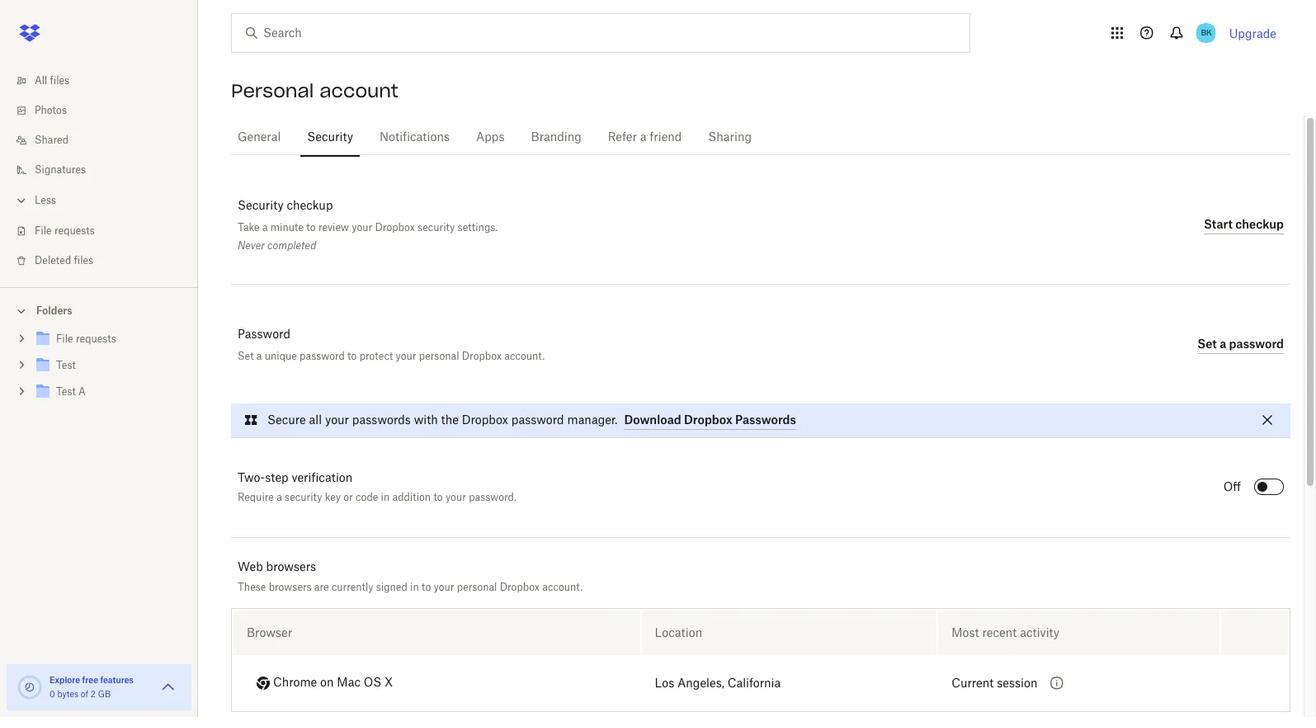 Task type: describe. For each thing, give the bounding box(es) containing it.
branding tab
[[524, 118, 588, 158]]

requests inside group
[[76, 334, 116, 344]]

list containing all files
[[0, 56, 198, 287]]

step
[[265, 472, 289, 484]]

general
[[238, 132, 281, 144]]

web
[[238, 559, 263, 573]]

personal
[[231, 79, 314, 102]]

0 vertical spatial account.
[[504, 350, 545, 362]]

start checkup button
[[1204, 215, 1284, 234]]

2
[[91, 691, 96, 699]]

two-
[[238, 472, 265, 484]]

security checkup
[[238, 201, 333, 212]]

your inside take a minute to review your dropbox security settings. never completed
[[352, 221, 372, 234]]

set for set a unique password to protect your personal dropbox account.
[[238, 350, 254, 362]]

files for deleted files
[[74, 256, 93, 266]]

tab list containing general
[[231, 116, 1291, 158]]

shared
[[35, 135, 69, 145]]

activity
[[1020, 626, 1060, 640]]

two-step verification require a security key or code in addition to your password.
[[238, 472, 516, 502]]

bytes
[[57, 691, 78, 699]]

quota usage element
[[17, 674, 43, 701]]

your inside two-step verification require a security key or code in addition to your password.
[[446, 492, 466, 502]]

a
[[78, 387, 86, 397]]

angeles,
[[678, 678, 725, 690]]

a for password
[[1220, 336, 1227, 350]]

protect
[[360, 350, 393, 362]]

upgrade
[[1229, 26, 1277, 40]]

dropboxpasswordsline image
[[241, 410, 261, 430]]

chrome on mac os x
[[273, 678, 393, 689]]

location
[[655, 626, 702, 640]]

los
[[655, 678, 674, 690]]

all files
[[35, 76, 69, 86]]

password.
[[469, 492, 516, 502]]

sharing tab
[[702, 118, 758, 158]]

the
[[441, 415, 459, 426]]

take a minute to review your dropbox security settings. never completed
[[238, 221, 498, 252]]

start
[[1204, 217, 1233, 231]]

of
[[81, 691, 88, 699]]

currently
[[332, 581, 373, 593]]

test a link
[[33, 381, 185, 404]]

account
[[320, 79, 398, 102]]

security for security checkup
[[238, 201, 284, 212]]

file requests link inside group
[[33, 328, 185, 351]]

folders button
[[0, 298, 198, 323]]

settings.
[[458, 221, 498, 234]]

photos link
[[13, 96, 198, 125]]

0 vertical spatial browsers
[[266, 559, 316, 573]]

features
[[100, 675, 134, 685]]

branding
[[531, 132, 582, 144]]

os
[[364, 678, 381, 689]]

dropbox inside take a minute to review your dropbox security settings. never completed
[[375, 221, 415, 234]]

x
[[385, 678, 393, 689]]

refer
[[608, 132, 637, 144]]

never
[[238, 239, 265, 252]]

upgrade link
[[1229, 26, 1277, 40]]

most
[[952, 626, 979, 640]]

to inside web browsers these browsers are currently signed in to your personal dropbox account.
[[422, 581, 431, 593]]

1 vertical spatial browsers
[[269, 581, 312, 593]]

security inside two-step verification require a security key or code in addition to your password.
[[285, 492, 322, 502]]

secure all your passwords with the dropbox password manager. download dropbox passwords
[[267, 412, 796, 426]]

test for test
[[56, 361, 76, 371]]

set a unique password to protect your personal dropbox account.
[[238, 350, 545, 362]]

current
[[952, 678, 994, 690]]

download dropbox passwords button
[[624, 410, 796, 430]]

verification
[[292, 472, 353, 484]]

passwords
[[352, 415, 411, 426]]

signed
[[376, 581, 407, 593]]

mac
[[337, 678, 361, 689]]

group containing file requests
[[0, 323, 198, 418]]

security inside take a minute to review your dropbox security settings. never completed
[[418, 221, 455, 234]]

file requests inside list
[[35, 226, 95, 236]]

chrome
[[273, 678, 317, 689]]

in inside two-step verification require a security key or code in addition to your password.
[[381, 492, 390, 502]]

a inside two-step verification require a security key or code in addition to your password.
[[277, 492, 282, 502]]

password inside button
[[1229, 336, 1284, 350]]

notifications tab
[[373, 118, 456, 158]]

off
[[1224, 482, 1241, 493]]

checkup for security checkup
[[287, 201, 333, 212]]

dropbox inside secure all your passwords with the dropbox password manager. download dropbox passwords
[[462, 415, 508, 426]]

test a
[[56, 387, 86, 397]]

to left "protect"
[[348, 350, 357, 362]]

all
[[35, 76, 47, 86]]

minute
[[271, 221, 304, 234]]

your inside secure all your passwords with the dropbox password manager. download dropbox passwords
[[325, 415, 349, 426]]

passwords
[[735, 412, 796, 426]]

test link
[[33, 355, 185, 377]]

completed
[[267, 239, 316, 252]]

end session element
[[1221, 611, 1288, 655]]

signatures link
[[13, 155, 198, 185]]

shared link
[[13, 125, 198, 155]]

download dropbox passwords alert
[[231, 404, 1291, 437]]

most recent activity
[[952, 626, 1060, 640]]

security tab
[[301, 118, 360, 158]]

a for minute
[[262, 221, 268, 234]]



Task type: vqa. For each thing, say whether or not it's contained in the screenshot.
list item
no



Task type: locate. For each thing, give the bounding box(es) containing it.
1 vertical spatial files
[[74, 256, 93, 266]]

security up take
[[238, 201, 284, 212]]

0 horizontal spatial set
[[238, 350, 254, 362]]

checkup for start checkup
[[1236, 217, 1284, 231]]

download
[[624, 412, 681, 426]]

1 test from the top
[[56, 361, 76, 371]]

in right "signed"
[[410, 581, 419, 593]]

personal inside web browsers these browsers are currently signed in to your personal dropbox account.
[[457, 581, 497, 593]]

in right the code
[[381, 492, 390, 502]]

general tab
[[231, 118, 287, 158]]

apps tab
[[470, 118, 511, 158]]

to
[[306, 221, 316, 234], [348, 350, 357, 362], [434, 492, 443, 502], [422, 581, 431, 593]]

folders
[[36, 305, 72, 317]]

files for all files
[[50, 76, 69, 86]]

1 vertical spatial in
[[410, 581, 419, 593]]

your inside web browsers these browsers are currently signed in to your personal dropbox account.
[[434, 581, 454, 593]]

0
[[50, 691, 55, 699]]

photos
[[35, 106, 67, 116]]

to inside two-step verification require a security key or code in addition to your password.
[[434, 492, 443, 502]]

file requests up deleted files
[[35, 226, 95, 236]]

1 horizontal spatial security
[[418, 221, 455, 234]]

dropbox image
[[13, 17, 46, 50]]

1 horizontal spatial in
[[410, 581, 419, 593]]

file requests link up deleted files
[[13, 216, 198, 246]]

0 vertical spatial requests
[[54, 226, 95, 236]]

0 vertical spatial file requests
[[35, 226, 95, 236]]

free
[[82, 675, 98, 685]]

Search text field
[[263, 24, 936, 42]]

set inside button
[[1198, 336, 1217, 350]]

account. inside web browsers these browsers are currently signed in to your personal dropbox account.
[[542, 581, 583, 593]]

security for security
[[307, 132, 353, 144]]

0 horizontal spatial security
[[285, 492, 322, 502]]

all files link
[[13, 66, 198, 96]]

files right all
[[50, 76, 69, 86]]

review
[[318, 221, 349, 234]]

los angeles, california
[[655, 678, 781, 690]]

session
[[997, 678, 1038, 690]]

sharing
[[708, 132, 752, 144]]

less image
[[13, 192, 30, 209]]

0 vertical spatial file
[[35, 226, 52, 236]]

account.
[[504, 350, 545, 362], [542, 581, 583, 593]]

checkup inside button
[[1236, 217, 1284, 231]]

set a password button
[[1198, 334, 1284, 354]]

0 horizontal spatial file
[[35, 226, 52, 236]]

your right all
[[325, 415, 349, 426]]

file requests down folders button
[[56, 334, 116, 344]]

1 vertical spatial test
[[56, 387, 76, 397]]

security down personal account
[[307, 132, 353, 144]]

california
[[728, 678, 781, 690]]

in inside web browsers these browsers are currently signed in to your personal dropbox account.
[[410, 581, 419, 593]]

2 horizontal spatial password
[[1229, 336, 1284, 350]]

0 vertical spatial personal
[[419, 350, 459, 362]]

browsers left are
[[269, 581, 312, 593]]

set a password
[[1198, 336, 1284, 350]]

notifications
[[380, 132, 450, 144]]

less
[[35, 196, 56, 205]]

test up test a
[[56, 361, 76, 371]]

files right deleted
[[74, 256, 93, 266]]

requests inside list
[[54, 226, 95, 236]]

security left "settings."
[[418, 221, 455, 234]]

unique
[[265, 350, 297, 362]]

to right addition
[[434, 492, 443, 502]]

to inside take a minute to review your dropbox security settings. never completed
[[306, 221, 316, 234]]

addition
[[392, 492, 431, 502]]

files inside "link"
[[50, 76, 69, 86]]

bk button
[[1193, 20, 1219, 46]]

a
[[640, 132, 647, 144], [262, 221, 268, 234], [1220, 336, 1227, 350], [256, 350, 262, 362], [277, 492, 282, 502]]

0 horizontal spatial password
[[300, 350, 345, 362]]

security inside security tab
[[307, 132, 353, 144]]

1 horizontal spatial set
[[1198, 336, 1217, 350]]

0 vertical spatial in
[[381, 492, 390, 502]]

1 horizontal spatial files
[[74, 256, 93, 266]]

0 vertical spatial security
[[418, 221, 455, 234]]

your right review on the top left of the page
[[352, 221, 372, 234]]

refer a friend tab
[[601, 118, 689, 158]]

1 vertical spatial checkup
[[1236, 217, 1284, 231]]

group
[[0, 323, 198, 418]]

a inside button
[[1220, 336, 1227, 350]]

1 horizontal spatial security
[[307, 132, 353, 144]]

explore
[[50, 675, 80, 685]]

file requests inside group
[[56, 334, 116, 344]]

file requests link
[[13, 216, 198, 246], [33, 328, 185, 351]]

to right "signed"
[[422, 581, 431, 593]]

security down verification
[[285, 492, 322, 502]]

requests down folders button
[[76, 334, 116, 344]]

dropbox
[[375, 221, 415, 234], [462, 350, 502, 362], [684, 412, 733, 426], [462, 415, 508, 426], [500, 581, 540, 593]]

password inside secure all your passwords with the dropbox password manager. download dropbox passwords
[[511, 415, 564, 426]]

0 horizontal spatial checkup
[[287, 201, 333, 212]]

on
[[320, 678, 334, 689]]

tab list
[[231, 116, 1291, 158]]

explore free features 0 bytes of 2 gb
[[50, 675, 134, 699]]

deleted
[[35, 256, 71, 266]]

apps
[[476, 132, 505, 144]]

personal
[[419, 350, 459, 362], [457, 581, 497, 593]]

1 vertical spatial personal
[[457, 581, 497, 593]]

1 horizontal spatial checkup
[[1236, 217, 1284, 231]]

0 horizontal spatial files
[[50, 76, 69, 86]]

refer a friend
[[608, 132, 682, 144]]

are
[[314, 581, 329, 593]]

0 horizontal spatial in
[[381, 492, 390, 502]]

1 vertical spatial security
[[285, 492, 322, 502]]

signatures
[[35, 165, 86, 175]]

with
[[414, 415, 438, 426]]

1 vertical spatial file requests link
[[33, 328, 185, 351]]

start checkup
[[1204, 217, 1284, 231]]

deleted files link
[[13, 246, 198, 276]]

1 vertical spatial requests
[[76, 334, 116, 344]]

deleted files
[[35, 256, 93, 266]]

a inside take a minute to review your dropbox security settings. never completed
[[262, 221, 268, 234]]

key
[[325, 492, 341, 502]]

file down the folders in the top left of the page
[[56, 334, 73, 344]]

test
[[56, 361, 76, 371], [56, 387, 76, 397]]

to left review on the top left of the page
[[306, 221, 316, 234]]

a for unique
[[256, 350, 262, 362]]

checkup right start
[[1236, 217, 1284, 231]]

list
[[0, 56, 198, 287]]

requests
[[54, 226, 95, 236], [76, 334, 116, 344]]

your right "protect"
[[396, 350, 416, 362]]

in
[[381, 492, 390, 502], [410, 581, 419, 593]]

test left a
[[56, 387, 76, 397]]

file requests link up test link
[[33, 328, 185, 351]]

secure
[[267, 415, 306, 426]]

1 vertical spatial file
[[56, 334, 73, 344]]

2 test from the top
[[56, 387, 76, 397]]

requests up deleted files
[[54, 226, 95, 236]]

require
[[238, 492, 274, 502]]

friend
[[650, 132, 682, 144]]

1 vertical spatial file requests
[[56, 334, 116, 344]]

password
[[238, 329, 290, 341]]

file down less
[[35, 226, 52, 236]]

take
[[238, 221, 260, 234]]

these
[[238, 581, 266, 593]]

your right "signed"
[[434, 581, 454, 593]]

current session
[[952, 678, 1038, 690]]

or
[[343, 492, 353, 502]]

browsers up are
[[266, 559, 316, 573]]

security
[[418, 221, 455, 234], [285, 492, 322, 502]]

0 vertical spatial file requests link
[[13, 216, 198, 246]]

manager.
[[567, 415, 618, 426]]

0 vertical spatial files
[[50, 76, 69, 86]]

file inside list
[[35, 226, 52, 236]]

0 horizontal spatial security
[[238, 201, 284, 212]]

file inside group
[[56, 334, 73, 344]]

all
[[309, 415, 322, 426]]

your left password.
[[446, 492, 466, 502]]

0 vertical spatial test
[[56, 361, 76, 371]]

file requests
[[35, 226, 95, 236], [56, 334, 116, 344]]

security
[[307, 132, 353, 144], [238, 201, 284, 212]]

0 vertical spatial security
[[307, 132, 353, 144]]

dropbox inside web browsers these browsers are currently signed in to your personal dropbox account.
[[500, 581, 540, 593]]

test for test a
[[56, 387, 76, 397]]

1 horizontal spatial password
[[511, 415, 564, 426]]

1 vertical spatial account.
[[542, 581, 583, 593]]

1 vertical spatial security
[[238, 201, 284, 212]]

1 horizontal spatial file
[[56, 334, 73, 344]]

a for friend
[[640, 132, 647, 144]]

personal account
[[231, 79, 398, 102]]

0 vertical spatial checkup
[[287, 201, 333, 212]]

recent
[[982, 626, 1017, 640]]

set for set a password
[[1198, 336, 1217, 350]]

checkup up minute on the left of page
[[287, 201, 333, 212]]

a inside tab
[[640, 132, 647, 144]]

bk
[[1201, 27, 1212, 38]]



